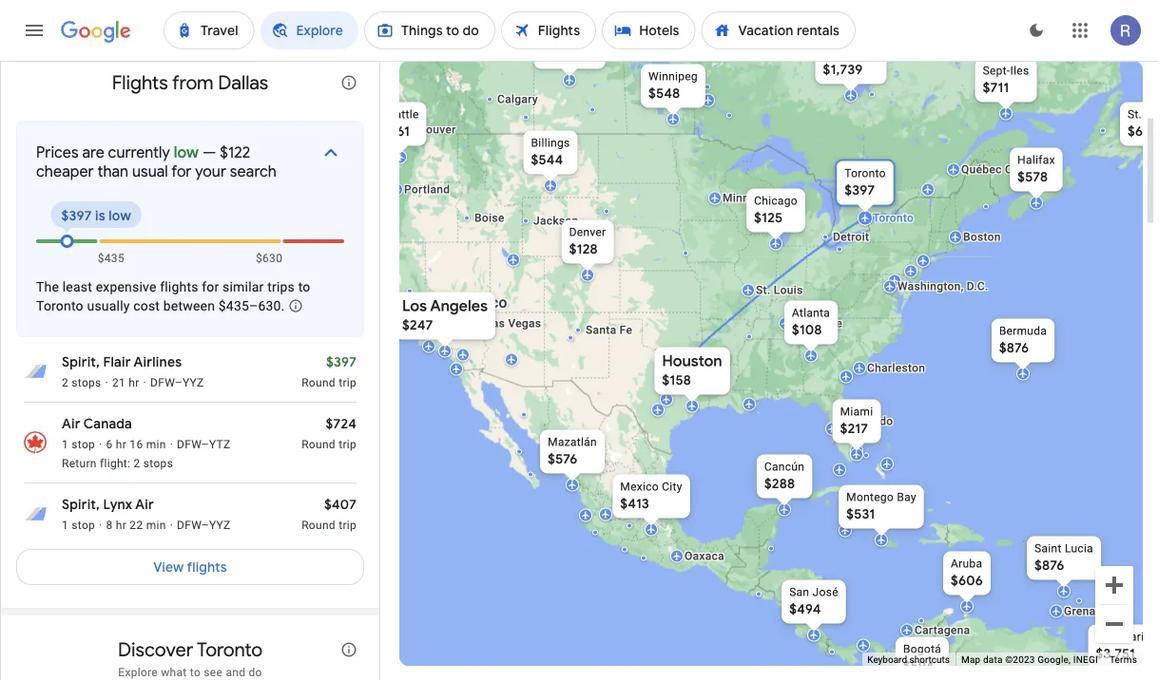 Task type: vqa. For each thing, say whether or not it's contained in the screenshot.
THE CITY
yes



Task type: describe. For each thing, give the bounding box(es) containing it.
portland
[[404, 183, 450, 196]]

mexico city $413
[[620, 481, 683, 513]]

atlanta $108
[[792, 307, 830, 339]]

2 stops
[[62, 377, 101, 390]]

aruba
[[951, 558, 983, 571]]

dfw – ytz
[[177, 438, 231, 452]]

chicago $125
[[754, 194, 798, 227]]

bermuda
[[999, 325, 1047, 338]]

return
[[62, 457, 97, 471]]

cost
[[133, 298, 160, 314]]

las vegas
[[486, 317, 541, 330]]

loading results progress bar
[[0, 61, 1158, 65]]

.
[[281, 298, 285, 314]]

21
[[112, 377, 126, 390]]

san francisco
[[408, 294, 508, 312]]

chicago
[[754, 194, 798, 208]]

toronto up and at bottom left
[[197, 638, 263, 662]]

1 horizontal spatial 2
[[134, 457, 140, 471]]

toronto up detroit
[[845, 167, 886, 180]]

josé
[[813, 586, 839, 600]]

dfw for 8 hr 22 min
[[177, 519, 201, 533]]

air canada image
[[24, 432, 47, 455]]

keyboard
[[868, 655, 907, 666]]

explore what to see and do
[[118, 667, 262, 680]]

is
[[95, 207, 105, 224]]

bay
[[897, 491, 917, 505]]

548 US dollars text field
[[649, 85, 680, 102]]

$576
[[548, 451, 578, 468]]

to inside the least expensive flights for similar trips to toronto usually cost between $435–630 .
[[298, 279, 311, 295]]

keyboard shortcuts
[[868, 655, 950, 666]]

prices
[[36, 143, 79, 163]]

what
[[161, 667, 187, 680]]

$407 round trip
[[302, 496, 357, 533]]

for inside the least expensive flights for similar trips to toronto usually cost between $435–630 .
[[202, 279, 219, 295]]

mazatlán $576
[[548, 436, 597, 468]]

similar
[[223, 279, 264, 295]]

spirit, flair airlines
[[62, 354, 182, 371]]

houston
[[662, 352, 722, 371]]

0 horizontal spatial air
[[62, 416, 80, 433]]

$606
[[951, 573, 983, 590]]

your
[[195, 162, 226, 182]]

denver $128
[[569, 226, 606, 258]]

spirit, for spirit, flair airlines
[[62, 354, 100, 371]]

paramaribo
[[1096, 631, 1158, 644]]

round for $724
[[302, 438, 336, 452]]

shortcuts
[[910, 655, 950, 666]]

trip for $407
[[339, 519, 357, 533]]

spirit, flair airlines image
[[24, 360, 47, 383]]

$158
[[662, 372, 691, 389]]

san for san josé $494
[[790, 586, 810, 600]]

spirit, lynx air
[[62, 496, 154, 514]]

montego bay $531
[[847, 491, 917, 524]]

halifax
[[1018, 154, 1056, 167]]

billings
[[531, 136, 570, 150]]

1 vertical spatial dfw – yyz
[[177, 519, 231, 533]]

217 US dollars text field
[[840, 421, 868, 438]]

the
[[36, 279, 59, 295]]

and
[[226, 667, 246, 680]]

1 stop for 6 hr 16 min
[[62, 438, 95, 452]]

1 vertical spatial 397 us dollars text field
[[326, 354, 357, 371]]

see
[[204, 667, 223, 680]]

seattle $261
[[382, 108, 419, 140]]

keyboard shortcuts button
[[868, 654, 950, 667]]

do
[[249, 667, 262, 680]]

$288
[[765, 476, 795, 493]]

spirit, lynx air image
[[24, 503, 47, 526]]

0 vertical spatial –
[[175, 377, 183, 390]]

houston $158
[[662, 352, 722, 389]]

652 US dollars text field
[[1128, 123, 1158, 140]]

oaxaca
[[685, 550, 725, 564]]

paramaribo $3,751
[[1096, 631, 1158, 663]]

about these results image
[[326, 60, 372, 106]]

 image for 6 hr 16 min
[[170, 437, 173, 453]]

trip for $724
[[339, 438, 357, 452]]

detroit
[[833, 231, 870, 244]]

map
[[961, 655, 981, 666]]

toronto inside the least expensive flights for similar trips to toronto usually cost between $435–630 .
[[36, 298, 84, 314]]

261 US dollars text field
[[382, 123, 410, 140]]

view flights
[[153, 559, 227, 576]]

trips
[[267, 279, 295, 295]]

288 US dollars text field
[[765, 476, 795, 493]]

22
[[130, 519, 143, 533]]

3751 US dollars text field
[[1096, 646, 1136, 663]]

$652
[[1128, 123, 1158, 140]]

city for québec city
[[1005, 163, 1026, 176]]

flights inside the least expensive flights for similar trips to toronto usually cost between $435–630 .
[[160, 279, 198, 295]]

st. for st. jo $652
[[1128, 108, 1142, 121]]

seattle
[[382, 108, 419, 121]]

air canada
[[62, 416, 132, 433]]

cartagena
[[915, 624, 971, 638]]

st. jo $652
[[1128, 108, 1158, 140]]

0 horizontal spatial stops
[[72, 377, 101, 390]]

the least expensive flights for similar trips to toronto usually cost between $435–630 .
[[36, 279, 311, 314]]

st. for st. louis
[[756, 284, 771, 297]]

low inside prices are currently low — $122 cheaper than usual for your search
[[174, 143, 199, 163]]

0 vertical spatial dfw
[[150, 377, 175, 390]]

stop for 6
[[72, 438, 95, 452]]

$658
[[542, 46, 573, 63]]

494 US dollars text field
[[790, 602, 821, 619]]

$125
[[754, 210, 783, 227]]

$435–630
[[219, 298, 281, 314]]

$578
[[1018, 169, 1048, 186]]

$876 inside bermuda $876
[[999, 340, 1029, 357]]

578 US dollars text field
[[1018, 169, 1048, 186]]

currently
[[108, 143, 170, 163]]

$397 inside toronto $397
[[845, 182, 875, 199]]

washington, d.c.
[[898, 280, 989, 293]]

$108
[[792, 322, 822, 339]]

least
[[63, 279, 92, 295]]

stop for 8
[[72, 519, 95, 533]]

1 stop for 8 hr 22 min
[[62, 519, 95, 533]]

1 for 8 hr 22 min
[[62, 519, 69, 533]]

$544
[[531, 152, 563, 169]]

airlines
[[134, 354, 182, 371]]

$397 for $397 round trip
[[326, 354, 357, 371]]

jackson
[[534, 214, 579, 228]]

san for san francisco
[[408, 294, 435, 312]]

1 horizontal spatial 397 us dollars text field
[[845, 182, 875, 199]]

cheaper
[[36, 162, 94, 182]]

bogotá $594
[[903, 643, 942, 676]]

$217
[[840, 421, 868, 438]]

2  image from the left
[[143, 376, 147, 391]]

$435
[[98, 252, 125, 265]]

hr for 6
[[116, 438, 127, 452]]

data
[[983, 655, 1003, 666]]

main menu image
[[23, 19, 46, 42]]

bermuda $876
[[999, 325, 1047, 357]]

d.c.
[[967, 280, 989, 293]]

round for $407
[[302, 519, 336, 533]]



Task type: locate. For each thing, give the bounding box(es) containing it.
air left canada at the bottom of the page
[[62, 416, 80, 433]]

$1,739 button
[[812, 37, 891, 99]]

 image left dfw – ytz at the left
[[170, 437, 173, 453]]

1 vertical spatial for
[[202, 279, 219, 295]]

explore
[[118, 667, 158, 680]]

 image
[[170, 437, 173, 453], [170, 518, 173, 534]]

3 round from the top
[[302, 519, 336, 533]]

 image
[[105, 376, 108, 391], [143, 376, 147, 391]]

city for mexico city $413
[[662, 481, 683, 494]]

1 1 from the top
[[62, 438, 69, 452]]

$876 down "saint"
[[1035, 558, 1065, 575]]

yyz up view flights
[[209, 519, 231, 533]]

sept-iles $711
[[983, 64, 1029, 97]]

1 horizontal spatial city
[[1005, 163, 1026, 176]]

1 vertical spatial $397
[[61, 207, 92, 224]]

dfw – yyz up view flights
[[177, 519, 231, 533]]

1 horizontal spatial  image
[[143, 376, 147, 391]]

trip up $724
[[339, 377, 357, 390]]

1 for 6 hr 16 min
[[62, 438, 69, 452]]

round down $724 text box
[[302, 438, 336, 452]]

round for $397
[[302, 377, 336, 390]]

1 vertical spatial st.
[[756, 284, 771, 297]]

3 trip from the top
[[339, 519, 357, 533]]

santa
[[586, 324, 617, 337]]

1 vertical spatial to
[[190, 667, 201, 680]]

montego
[[847, 491, 894, 505]]

discover toronto
[[118, 638, 263, 662]]

min for 8 hr 22 min
[[146, 519, 166, 533]]

city inside mexico city $413
[[662, 481, 683, 494]]

$261
[[382, 123, 410, 140]]

francisco
[[439, 294, 508, 312]]

halifax $578
[[1018, 154, 1056, 186]]

st. left the jo
[[1128, 108, 1142, 121]]

dallas
[[218, 70, 268, 95]]

1 vertical spatial 1
[[62, 519, 69, 533]]

247 US dollars text field
[[402, 317, 433, 334]]

terms
[[1110, 655, 1137, 666]]

2 min from the top
[[146, 519, 166, 533]]

for left your
[[171, 162, 192, 182]]

trip inside "$724 round trip"
[[339, 438, 357, 452]]

bogotá
[[903, 643, 942, 657]]

round up $724
[[302, 377, 336, 390]]

2
[[62, 377, 69, 390], [134, 457, 140, 471]]

1 horizontal spatial to
[[298, 279, 311, 295]]

1 vertical spatial 1 stop
[[62, 519, 95, 533]]

san
[[408, 294, 435, 312], [790, 586, 810, 600]]

round inside "$724 round trip"
[[302, 438, 336, 452]]

dfw up view flights
[[177, 519, 201, 533]]

0 vertical spatial to
[[298, 279, 311, 295]]

low right is
[[109, 207, 131, 224]]

1 vertical spatial round
[[302, 438, 336, 452]]

yyz up dfw – ytz at the left
[[183, 377, 204, 390]]

397 us dollars text field up detroit
[[845, 182, 875, 199]]

0 vertical spatial low
[[174, 143, 199, 163]]

mazatlán
[[548, 436, 597, 449]]

531 US dollars text field
[[847, 506, 875, 524]]

flights right view
[[187, 559, 227, 576]]

1 vertical spatial –
[[201, 438, 209, 452]]

toronto down the
[[36, 298, 84, 314]]

1 stop left 8
[[62, 519, 95, 533]]

learn more about price insights image
[[288, 299, 304, 314]]

$594
[[903, 659, 934, 676]]

trip inside $407 round trip
[[339, 519, 357, 533]]

canada
[[84, 416, 132, 433]]

flights up between
[[160, 279, 198, 295]]

low left —
[[174, 143, 199, 163]]

1 vertical spatial min
[[146, 519, 166, 533]]

1 vertical spatial low
[[109, 207, 131, 224]]

0 vertical spatial $876
[[999, 340, 1029, 357]]

0 vertical spatial 1
[[62, 438, 69, 452]]

round
[[302, 377, 336, 390], [302, 438, 336, 452], [302, 519, 336, 533]]

spirit, for spirit, lynx air
[[62, 496, 100, 514]]

– up view flights
[[201, 519, 209, 533]]

for up between
[[202, 279, 219, 295]]

angeles
[[430, 297, 488, 316]]

$128
[[569, 241, 598, 258]]

québec city
[[962, 163, 1026, 176]]

trip down $407
[[339, 519, 357, 533]]

594 US dollars text field
[[903, 659, 934, 676]]

min for 6 hr 16 min
[[146, 438, 166, 452]]

hr for 8
[[116, 519, 127, 533]]

air up 22
[[135, 496, 154, 514]]

st. left louis
[[756, 284, 771, 297]]

minneapolis
[[723, 192, 788, 205]]

for inside prices are currently low — $122 cheaper than usual for your search
[[171, 162, 192, 182]]

$397 up $724
[[326, 354, 357, 371]]

1 spirit, from the top
[[62, 354, 100, 371]]

397 us dollars text field up $724
[[326, 354, 357, 371]]

0 vertical spatial hr
[[129, 377, 139, 390]]

usual
[[132, 162, 168, 182]]

dfw down airlines
[[150, 377, 175, 390]]

las
[[486, 317, 505, 330]]

atlanta
[[792, 307, 830, 320]]

$876 down bermuda
[[999, 340, 1029, 357]]

$413
[[620, 496, 649, 513]]

$397 for $397 is low
[[61, 207, 92, 224]]

0 horizontal spatial san
[[408, 294, 435, 312]]

2 vertical spatial –
[[201, 519, 209, 533]]

0 vertical spatial stops
[[72, 377, 101, 390]]

1
[[62, 438, 69, 452], [62, 519, 69, 533]]

(united
[[131, 651, 178, 668]]

low
[[174, 143, 199, 163], [109, 207, 131, 224]]

st. louis
[[756, 284, 803, 297]]

change appearance image
[[1014, 8, 1059, 53]]

fe
[[620, 324, 633, 337]]

1 horizontal spatial $876
[[1035, 558, 1065, 575]]

to left see
[[190, 667, 201, 680]]

1 vertical spatial dfw
[[177, 438, 201, 452]]

1  image from the top
[[170, 437, 173, 453]]

1 horizontal spatial low
[[174, 143, 199, 163]]

flair
[[103, 354, 131, 371]]

2 round from the top
[[302, 438, 336, 452]]

1 trip from the top
[[339, 377, 357, 390]]

dfw – yyz down airlines
[[150, 377, 204, 390]]

0 vertical spatial 1 stop
[[62, 438, 95, 452]]

stop up return at the bottom left of page
[[72, 438, 95, 452]]

dfw left ytz
[[177, 438, 201, 452]]

to up learn more about price insights icon
[[298, 279, 311, 295]]

128 US dollars text field
[[569, 241, 598, 258]]

©2023
[[1006, 655, 1035, 666]]

2 1 from the top
[[62, 519, 69, 533]]

hr right "6"
[[116, 438, 127, 452]]

from
[[172, 70, 214, 95]]

québec
[[962, 163, 1002, 176]]

8 hr 22 min
[[106, 519, 166, 533]]

1 vertical spatial flights
[[187, 559, 227, 576]]

san inside san josé $494
[[790, 586, 810, 600]]

0 vertical spatial 2
[[62, 377, 69, 390]]

dfw for 6 hr 16 min
[[177, 438, 201, 452]]

terms link
[[1110, 655, 1137, 666]]

denver
[[569, 226, 606, 239]]

2 vertical spatial round
[[302, 519, 336, 533]]

1 horizontal spatial $397
[[326, 354, 357, 371]]

1 vertical spatial  image
[[170, 518, 173, 534]]

407 US dollars text field
[[324, 496, 357, 514]]

1 vertical spatial san
[[790, 586, 810, 600]]

– for 8 hr 22 min
[[201, 519, 209, 533]]

google,
[[1038, 655, 1071, 666]]

$3,751
[[1096, 646, 1136, 663]]

$876 inside saint lucia $876
[[1035, 558, 1065, 575]]

0 horizontal spatial yyz
[[183, 377, 204, 390]]

876 US dollars text field
[[1035, 558, 1065, 575]]

stops
[[72, 377, 101, 390], [143, 457, 173, 471]]

min
[[146, 438, 166, 452], [146, 519, 166, 533]]

0 horizontal spatial 397 us dollars text field
[[326, 354, 357, 371]]

606 US dollars text field
[[951, 573, 983, 590]]

413 US dollars text field
[[620, 496, 649, 513]]

397 US dollars text field
[[845, 182, 875, 199], [326, 354, 357, 371]]

2 vertical spatial hr
[[116, 519, 127, 533]]

0 horizontal spatial $397
[[61, 207, 92, 224]]

english
[[83, 651, 128, 668]]

2 spirit, from the top
[[62, 496, 100, 514]]

1 vertical spatial stop
[[72, 519, 95, 533]]

prices are currently low — $122 cheaper than usual for your search
[[36, 143, 277, 182]]

2 down 16 at the left bottom
[[134, 457, 140, 471]]

view
[[153, 559, 184, 576]]

ytz
[[209, 438, 231, 452]]

$397 left is
[[61, 207, 92, 224]]

$397 up detroit
[[845, 182, 875, 199]]

hr right 21
[[129, 377, 139, 390]]

 image right 21 hr
[[143, 376, 147, 391]]

usually
[[87, 298, 130, 314]]

$724
[[326, 416, 357, 433]]

2 right spirit, flair airlines image
[[62, 377, 69, 390]]

1 vertical spatial spirit,
[[62, 496, 100, 514]]

1 min from the top
[[146, 438, 166, 452]]

mexico
[[620, 481, 659, 494]]

1739 US dollars text field
[[823, 61, 863, 78]]

round inside $407 round trip
[[302, 519, 336, 533]]

1 vertical spatial city
[[662, 481, 683, 494]]

trip for $397
[[339, 377, 357, 390]]

flight:
[[100, 457, 131, 471]]

0 horizontal spatial 2
[[62, 377, 69, 390]]

trip down $724 text box
[[339, 438, 357, 452]]

1 vertical spatial yyz
[[209, 519, 231, 533]]

$876
[[999, 340, 1029, 357], [1035, 558, 1065, 575]]

toronto down toronto $397
[[873, 212, 914, 225]]

$724 round trip
[[302, 416, 357, 452]]

2 stop from the top
[[72, 519, 95, 533]]

0 vertical spatial $397
[[845, 182, 875, 199]]

0 vertical spatial min
[[146, 438, 166, 452]]

0 vertical spatial stop
[[72, 438, 95, 452]]

1 stop from the top
[[72, 438, 95, 452]]

1 horizontal spatial air
[[135, 496, 154, 514]]

return flight: 2 stops
[[62, 457, 173, 471]]

125 US dollars text field
[[754, 210, 783, 227]]

spirit, up the 2 stops
[[62, 354, 100, 371]]

108 US dollars text field
[[792, 322, 822, 339]]

0 vertical spatial yyz
[[183, 377, 204, 390]]

1 vertical spatial 2
[[134, 457, 140, 471]]

0 horizontal spatial to
[[190, 667, 201, 680]]

711 US dollars text field
[[983, 79, 1009, 97]]

0 horizontal spatial for
[[171, 162, 192, 182]]

trip inside $397 round trip
[[339, 377, 357, 390]]

billings $544
[[531, 136, 570, 169]]

stops down 6 hr 16 min
[[143, 457, 173, 471]]

1 1 stop from the top
[[62, 438, 95, 452]]

$247
[[402, 317, 433, 334]]

aruba $606
[[951, 558, 983, 590]]

$397 is low
[[61, 207, 131, 224]]

0 vertical spatial dfw – yyz
[[150, 377, 204, 390]]

0 horizontal spatial  image
[[105, 376, 108, 391]]

16
[[130, 438, 143, 452]]

map region
[[263, 14, 1158, 682]]

8
[[106, 519, 113, 533]]

 image right 22
[[170, 518, 173, 534]]

1 horizontal spatial for
[[202, 279, 219, 295]]

0 vertical spatial for
[[171, 162, 192, 182]]

658 US dollars text field
[[542, 46, 573, 63]]

san up $494
[[790, 586, 810, 600]]

st. inside st. jo $652
[[1128, 108, 1142, 121]]

iles
[[1011, 64, 1029, 78]]

576 US dollars text field
[[548, 451, 578, 468]]

vegas
[[508, 317, 541, 330]]

0 vertical spatial st.
[[1128, 108, 1142, 121]]

0 vertical spatial flights
[[160, 279, 198, 295]]

158 US dollars text field
[[662, 372, 691, 389]]

2 trip from the top
[[339, 438, 357, 452]]

0 horizontal spatial city
[[662, 481, 683, 494]]

0 horizontal spatial st.
[[756, 284, 771, 297]]

1 horizontal spatial san
[[790, 586, 810, 600]]

grenada
[[1064, 605, 1109, 619]]

between
[[163, 298, 215, 314]]

$658 button
[[530, 21, 609, 84]]

2 1 stop from the top
[[62, 519, 95, 533]]

saint
[[1035, 543, 1062, 556]]

– right 16 at the left bottom
[[201, 438, 209, 452]]

1 vertical spatial hr
[[116, 438, 127, 452]]

876 US dollars text field
[[999, 340, 1029, 357]]

1 up return at the bottom left of page
[[62, 438, 69, 452]]

min right 22
[[146, 519, 166, 533]]

lucia
[[1065, 543, 1094, 556]]

hr right 8
[[116, 519, 127, 533]]

$397 inside $397 round trip
[[326, 354, 357, 371]]

1 horizontal spatial stops
[[143, 457, 173, 471]]

1 round from the top
[[302, 377, 336, 390]]

– for 6 hr 16 min
[[201, 438, 209, 452]]

1 vertical spatial trip
[[339, 438, 357, 452]]

1 vertical spatial $876
[[1035, 558, 1065, 575]]

0 horizontal spatial $876
[[999, 340, 1029, 357]]

louis
[[774, 284, 803, 297]]

1 vertical spatial air
[[135, 496, 154, 514]]

about these results image
[[326, 628, 372, 673]]

2 vertical spatial trip
[[339, 519, 357, 533]]

min right 16 at the left bottom
[[146, 438, 166, 452]]

0 horizontal spatial low
[[109, 207, 131, 224]]

2 vertical spatial $397
[[326, 354, 357, 371]]

0 vertical spatial round
[[302, 377, 336, 390]]

spirit, left lynx
[[62, 496, 100, 514]]

1 vertical spatial stops
[[143, 457, 173, 471]]

round down $407
[[302, 519, 336, 533]]

round inside $397 round trip
[[302, 377, 336, 390]]

hr for 21
[[129, 377, 139, 390]]

1 horizontal spatial yyz
[[209, 519, 231, 533]]

2 horizontal spatial $397
[[845, 182, 875, 199]]

1 stop up return at the bottom left of page
[[62, 438, 95, 452]]

0 vertical spatial 397 us dollars text field
[[845, 182, 875, 199]]

2  image from the top
[[170, 518, 173, 534]]

 image for 8 hr 22 min
[[170, 518, 173, 534]]

– down airlines
[[175, 377, 183, 390]]

0 vertical spatial spirit,
[[62, 354, 100, 371]]

0 vertical spatial air
[[62, 416, 80, 433]]

lynx
[[103, 496, 132, 514]]

544 US dollars text field
[[531, 152, 563, 169]]

hr
[[129, 377, 139, 390], [116, 438, 127, 452], [116, 519, 127, 533]]

spirit,
[[62, 354, 100, 371], [62, 496, 100, 514]]

san up $247
[[408, 294, 435, 312]]

1  image from the left
[[105, 376, 108, 391]]

6
[[106, 438, 113, 452]]

 image left 21
[[105, 376, 108, 391]]

724 US dollars text field
[[326, 416, 357, 433]]

0 vertical spatial trip
[[339, 377, 357, 390]]

0 vertical spatial  image
[[170, 437, 173, 453]]

1 horizontal spatial st.
[[1128, 108, 1142, 121]]

2 vertical spatial dfw
[[177, 519, 201, 533]]

stops left 21
[[72, 377, 101, 390]]

0 vertical spatial san
[[408, 294, 435, 312]]

0 vertical spatial city
[[1005, 163, 1026, 176]]

stop left 8
[[72, 519, 95, 533]]

21 hr
[[112, 377, 139, 390]]

1 right spirit, lynx air icon
[[62, 519, 69, 533]]

map data ©2023 google, inegi
[[961, 655, 1098, 666]]



